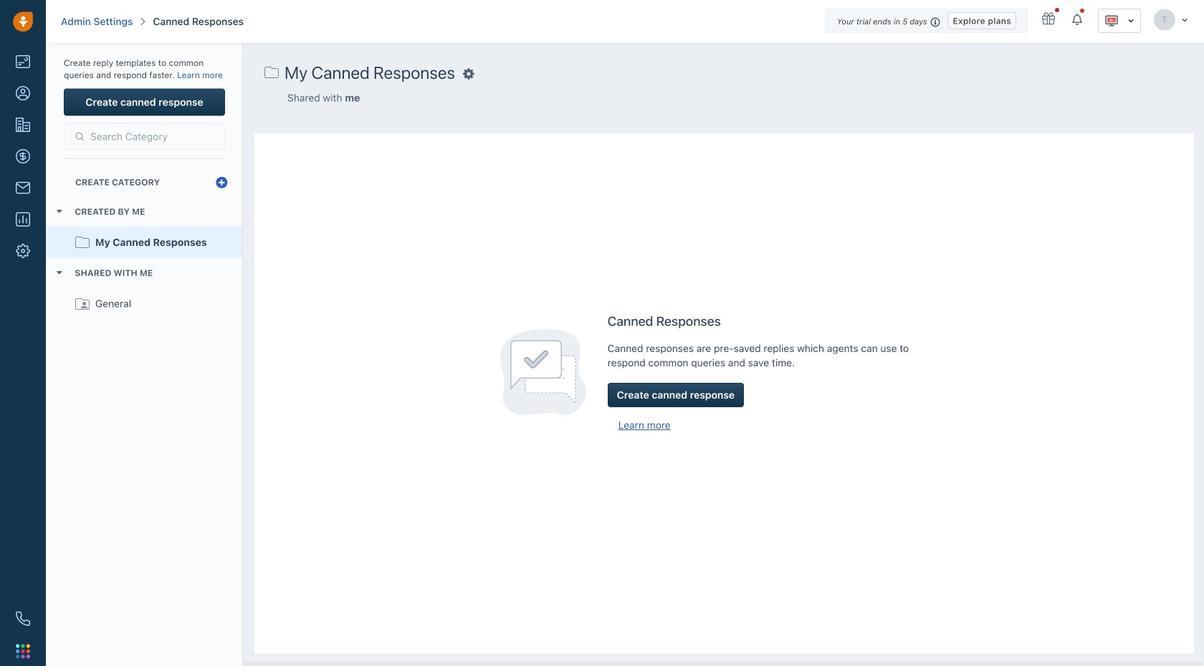 Task type: describe. For each thing, give the bounding box(es) containing it.
create category image
[[216, 176, 227, 189]]

crs_shared image
[[75, 293, 90, 314]]

ic_info_icon image
[[931, 16, 941, 28]]

missing translation "unavailable" for locale "en-us" image
[[1105, 14, 1119, 28]]

0 vertical spatial crs_personal image
[[265, 62, 279, 83]]

2 caret right image from the top
[[55, 271, 64, 274]]

1 caret right image from the top
[[55, 210, 64, 213]]



Task type: locate. For each thing, give the bounding box(es) containing it.
phone image
[[16, 612, 30, 626]]

ic_arrow_down image
[[1128, 16, 1135, 26]]

1 vertical spatial caret right image
[[55, 271, 64, 274]]

ic_arrow_down image
[[1182, 16, 1189, 24]]

1 horizontal spatial crs_personal image
[[265, 62, 279, 83]]

bell regular image
[[1073, 13, 1084, 26]]

caret right image
[[55, 210, 64, 213], [55, 271, 64, 274]]

1 vertical spatial crs_personal image
[[75, 232, 90, 252]]

cog image
[[463, 68, 475, 80]]

0 vertical spatial caret right image
[[55, 210, 64, 213]]

ic_search image
[[75, 129, 85, 144]]

crs_personal image
[[265, 62, 279, 83], [75, 232, 90, 252]]

phone element
[[9, 604, 37, 633]]

Search Category text field
[[85, 124, 214, 149]]

freshworks switcher image
[[16, 644, 30, 658]]

0 horizontal spatial crs_personal image
[[75, 232, 90, 252]]



Task type: vqa. For each thing, say whether or not it's contained in the screenshot.
Search your CRM... text field
no



